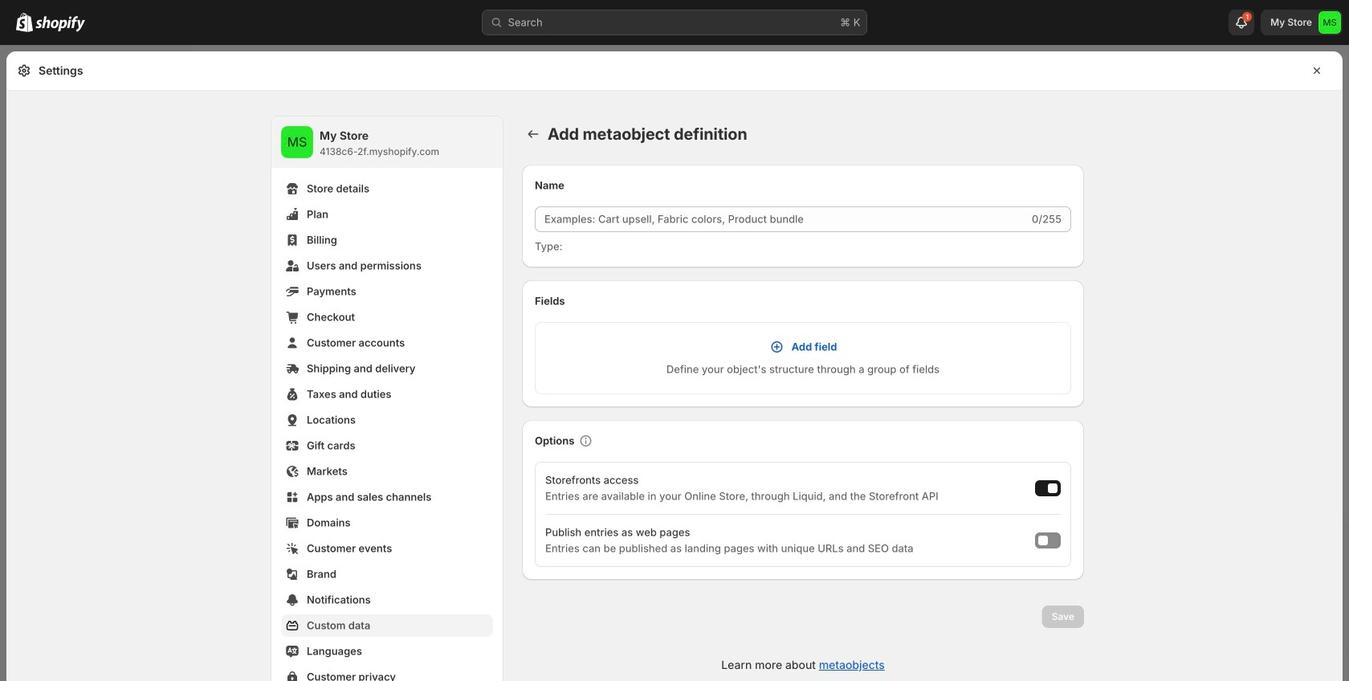 Task type: describe. For each thing, give the bounding box(es) containing it.
shop settings menu element
[[271, 116, 503, 681]]



Task type: locate. For each thing, give the bounding box(es) containing it.
toggle publishing entries as web pages image
[[1039, 536, 1048, 545]]

1 vertical spatial my store image
[[281, 126, 313, 158]]

shopify image
[[16, 13, 33, 32]]

0 horizontal spatial my store image
[[281, 126, 313, 158]]

shopify image
[[35, 16, 85, 32]]

my store image inside shop settings menu element
[[281, 126, 313, 158]]

my store image
[[1319, 11, 1341, 34], [281, 126, 313, 158]]

settings dialog
[[6, 51, 1343, 681]]

1 horizontal spatial my store image
[[1319, 11, 1341, 34]]

0 vertical spatial my store image
[[1319, 11, 1341, 34]]

Examples: Cart upsell, Fabric colors, Product bundle text field
[[535, 206, 1029, 232]]



Task type: vqa. For each thing, say whether or not it's contained in the screenshot.
The Search Customers text box
no



